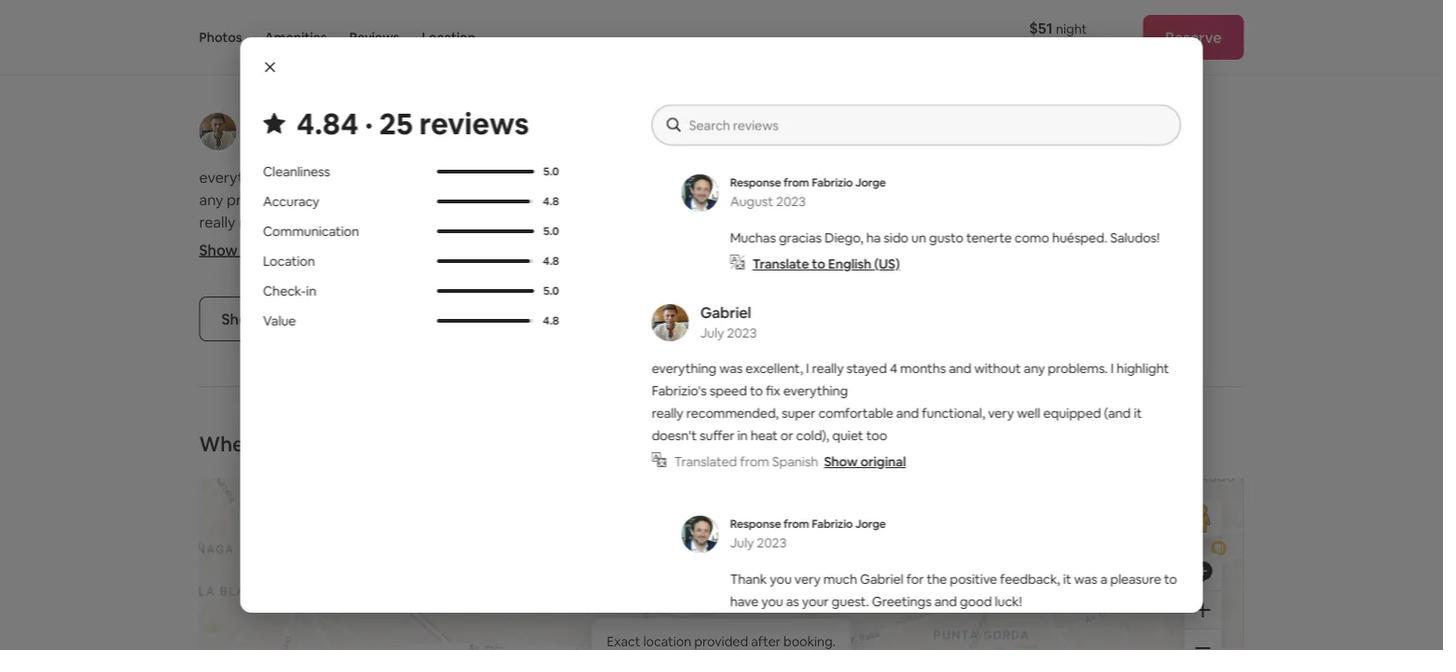 Task type: locate. For each thing, give the bounding box(es) containing it.
0 horizontal spatial heat
[[459, 235, 490, 254]]

1 vertical spatial speed
[[710, 383, 747, 400]]

spanish up march on the right top of the page
[[772, 112, 818, 129]]

reviews inside show all 25 reviews "button"
[[302, 310, 356, 329]]

translated up fabrizio jorge image
[[674, 454, 737, 470]]

gabriel image
[[199, 113, 237, 150], [729, 113, 767, 150], [729, 113, 767, 150]]

gusto
[[929, 230, 964, 246]]

photos
[[199, 29, 242, 46]]

location
[[422, 29, 476, 46], [263, 253, 315, 270]]

0 vertical spatial months
[[483, 168, 536, 187]]

cleanliness,
[[826, 212, 904, 232]]

you
[[770, 571, 792, 588], [761, 594, 783, 610]]

heat inside 4.84 · 25 reviews dialog
[[751, 428, 778, 444]]

communication
[[263, 223, 359, 240]]

1 vertical spatial 4
[[890, 360, 897, 377]]

1 horizontal spatial suffer
[[700, 428, 735, 444]]

translate
[[752, 256, 809, 273]]

original
[[861, 454, 906, 470]]

recommended, up translated from spanish show original
[[686, 405, 779, 422]]

1 horizontal spatial reviews
[[419, 104, 529, 143]]

1 vertical spatial excellent,
[[746, 360, 803, 377]]

attention,
[[756, 212, 823, 232]]

july
[[248, 134, 272, 150], [700, 325, 724, 342], [730, 535, 754, 552]]

0 horizontal spatial recommended,
[[239, 212, 345, 232]]

2 vertical spatial show
[[824, 454, 858, 470]]

recommended
[[936, 212, 1039, 232]]

1 vertical spatial 25
[[282, 310, 299, 329]]

response inside response from fabrizio jorge august 2023
[[730, 176, 781, 190]]

fabrizio up time
[[812, 176, 853, 190]]

fabrizio's inside list
[[368, 190, 431, 209]]

1 vertical spatial problems.
[[1048, 360, 1108, 377]]

0 vertical spatial recommended,
[[239, 212, 345, 232]]

1 spanish from the top
[[772, 112, 818, 129]]

0 horizontal spatial quiet
[[552, 235, 588, 254]]

2 response from the top
[[730, 517, 781, 532]]

excellent, inside 4.84 · 25 reviews dialog
[[746, 360, 803, 377]]

0 horizontal spatial fabrizio's
[[368, 190, 431, 209]]

fabrizio inside response from fabrizio jorge july 2023
[[812, 517, 853, 532]]

translated for translated from spanish
[[674, 112, 737, 129]]

spanish for translated from spanish show original
[[772, 454, 818, 470]]

gabriel july 2023 inside list
[[248, 112, 304, 150]]

gabriel july 2023 down translate
[[700, 303, 757, 342]]

2023 right march on the right top of the page
[[818, 134, 848, 150]]

or
[[493, 235, 507, 254], [781, 428, 793, 444]]

1 vertical spatial 4.8
[[543, 254, 559, 268]]

1 horizontal spatial heat
[[751, 428, 778, 444]]

fabrizio inside response from fabrizio jorge august 2023
[[812, 176, 853, 190]]

0 vertical spatial jorge
[[855, 176, 886, 190]]

0 vertical spatial 4.8
[[543, 194, 559, 209]]

0 vertical spatial spanish
[[772, 112, 818, 129]]

0 vertical spatial heat
[[459, 235, 490, 254]]

fabrizio's inside 4.84 · 25 reviews dialog
[[652, 383, 707, 400]]

status
[[1100, 212, 1142, 232]]

response for july
[[730, 517, 781, 532]]

fabrizio for july 2023
[[812, 517, 853, 532]]

drag pegman onto the map to open street view image
[[1185, 500, 1222, 538]]

add a place to the map image
[[1192, 561, 1215, 583]]

quiet inside 4.84 · 25 reviews dialog
[[832, 428, 863, 444]]

0 horizontal spatial location
[[263, 253, 315, 270]]

0 horizontal spatial (and
[[299, 235, 330, 254]]

google map
showing 9 points of interest. region
[[188, 399, 1383, 651]]

very inside thank you very much gabriel for the positive feedback, it was a pleasure to have you as your guest. greetings and good luck!
[[795, 571, 821, 588]]

too
[[591, 235, 615, 254], [866, 428, 887, 444]]

from up honestly,
[[740, 112, 769, 129]]

2 jorge from the top
[[855, 517, 886, 532]]

1 vertical spatial in
[[306, 283, 316, 300]]

cold),
[[511, 235, 549, 254], [796, 428, 829, 444]]

any
[[199, 190, 223, 209], [1024, 360, 1045, 377]]

guest.
[[832, 594, 869, 610]]

1 horizontal spatial quiet
[[832, 428, 863, 444]]

1 horizontal spatial 4
[[890, 360, 897, 377]]

july inside list
[[248, 134, 272, 150]]

show left 'all'
[[222, 310, 260, 329]]

2 5.0 from the top
[[543, 224, 559, 239]]

really
[[383, 168, 419, 187], [199, 212, 236, 232], [812, 360, 844, 377], [652, 405, 683, 422]]

2 vertical spatial in
[[737, 428, 748, 444]]

everything
[[199, 168, 273, 187], [794, 168, 868, 187], [519, 190, 593, 209], [652, 360, 717, 377], [783, 383, 848, 400]]

a
[[1101, 571, 1108, 588]]

0 horizontal spatial any
[[199, 190, 223, 209]]

jorge inside response from fabrizio jorge july 2023
[[855, 517, 886, 532]]

25 right ·
[[379, 104, 413, 143]]

you up as
[[770, 571, 792, 588]]

luck!
[[995, 594, 1022, 610]]

2023 up thank
[[757, 535, 787, 552]]

1 jorge from the top
[[855, 176, 886, 190]]

speed
[[435, 190, 478, 209], [710, 383, 747, 400]]

0 vertical spatial or
[[493, 235, 507, 254]]

recommended, down accuracy
[[239, 212, 345, 232]]

2 vertical spatial 4.8
[[543, 314, 559, 328]]

from up first
[[784, 176, 809, 190]]

0 vertical spatial gabriel july 2023
[[248, 112, 304, 150]]

much
[[824, 571, 857, 588]]

0 horizontal spatial speed
[[435, 190, 478, 209]]

0 horizontal spatial too
[[591, 235, 615, 254]]

jorge inside response from fabrizio jorge august 2023
[[855, 176, 886, 190]]

where you'll be
[[199, 431, 348, 457]]

1 horizontal spatial or
[[781, 428, 793, 444]]

gabriel image
[[199, 113, 237, 150], [652, 304, 689, 342], [652, 304, 689, 342]]

0 vertical spatial the
[[729, 212, 753, 232]]

stayed
[[422, 168, 468, 187], [847, 360, 887, 377]]

0 horizontal spatial cold),
[[511, 235, 549, 254]]

where
[[199, 431, 264, 457]]

location up check-in
[[263, 253, 315, 270]]

in
[[443, 235, 455, 254], [306, 283, 316, 300], [737, 428, 748, 444]]

quiet
[[552, 235, 588, 254], [832, 428, 863, 444]]

everything was excellent, i really stayed 4 months and without any problems. i highlight fabrizio's speed to fix everything really recommended, super comfortable and functional, very well equipped (and it doesn't suffer in heat or cold), quiet too down the '4.84 · 25 reviews'
[[199, 168, 622, 254]]

gabriel
[[248, 112, 299, 131], [778, 112, 829, 131], [700, 303, 751, 322], [860, 571, 904, 588]]

1 horizontal spatial fabrizio's
[[652, 383, 707, 400]]

show inside list
[[199, 240, 238, 260]]

feedback,
[[1000, 571, 1060, 588]]

1 horizontal spatial without
[[974, 360, 1021, 377]]

heat inside list
[[459, 235, 490, 254]]

0 horizontal spatial functional,
[[508, 212, 581, 232]]

excellent,
[[307, 168, 372, 187], [746, 360, 803, 377]]

2023
[[275, 134, 304, 150], [818, 134, 848, 150], [776, 193, 806, 210], [727, 325, 757, 342], [757, 535, 787, 552]]

2 4.8 from the top
[[543, 254, 559, 268]]

the
[[729, 212, 753, 232], [927, 571, 947, 588]]

1 vertical spatial response
[[730, 517, 781, 532]]

stayed inside 4.84 · 25 reviews dialog
[[847, 360, 887, 377]]

1 horizontal spatial excellent,
[[746, 360, 803, 377]]

gabriel up cleanliness
[[248, 112, 299, 131]]

1 vertical spatial fabrizio's
[[652, 383, 707, 400]]

reviews
[[419, 104, 529, 143], [302, 310, 356, 329]]

or inside 4.84 · 25 reviews dialog
[[781, 428, 793, 444]]

reviews inside 4.84 · 25 reviews dialog
[[419, 104, 529, 143]]

1 fabrizio from the top
[[812, 176, 853, 190]]

too inside 4.84 · 25 reviews dialog
[[866, 428, 887, 444]]

1 vertical spatial comfortable
[[818, 405, 894, 422]]

5.0 out of 5.0 image
[[437, 170, 534, 174], [437, 170, 534, 174], [437, 230, 534, 233], [437, 230, 534, 233], [437, 289, 534, 293], [437, 289, 534, 293]]

reviews down "location" button
[[419, 104, 529, 143]]

(and inside list
[[299, 235, 330, 254]]

4.84 · 25 reviews
[[296, 104, 529, 143]]

0 vertical spatial 4
[[472, 168, 480, 187]]

good
[[960, 594, 992, 610]]

1 horizontal spatial stayed
[[847, 360, 887, 377]]

0 horizontal spatial comfortable
[[390, 212, 476, 232]]

fix inside 4.84 · 25 reviews dialog
[[766, 383, 780, 400]]

1 response from the top
[[730, 176, 781, 190]]

1 vertical spatial 5.0
[[543, 224, 559, 239]]

0 vertical spatial fabrizio's
[[368, 190, 431, 209]]

4.8 for accuracy
[[543, 194, 559, 209]]

1 vertical spatial cold),
[[796, 428, 829, 444]]

translated
[[674, 112, 737, 129], [674, 454, 737, 470]]

without inside 4.84 · 25 reviews dialog
[[974, 360, 1021, 377]]

show left original
[[824, 454, 858, 470]]

(and inside 4.84 · 25 reviews dialog
[[1104, 405, 1131, 422]]

1 horizontal spatial (and
[[1104, 405, 1131, 422]]

25 right 'all'
[[282, 310, 299, 329]]

0 vertical spatial problems.
[[227, 190, 295, 209]]

highlight
[[305, 190, 365, 209], [1117, 360, 1169, 377]]

1 4.8 from the top
[[543, 194, 559, 209]]

0 vertical spatial fix
[[499, 190, 516, 209]]

cleanliness
[[263, 163, 330, 180]]

25
[[379, 104, 413, 143], [282, 310, 299, 329]]

the inside thank you very much gabriel for the positive feedback, it was a pleasure to have you as your guest. greetings and good luck!
[[927, 571, 947, 588]]

to
[[481, 190, 496, 209], [812, 256, 825, 273], [750, 383, 763, 400], [1164, 571, 1177, 588]]

problems. inside 4.84 · 25 reviews dialog
[[1048, 360, 1108, 377]]

1 horizontal spatial super
[[782, 405, 816, 422]]

1 vertical spatial spanish
[[772, 454, 818, 470]]

0 horizontal spatial or
[[493, 235, 507, 254]]

1 horizontal spatial 25
[[379, 104, 413, 143]]

diego,
[[825, 230, 863, 246]]

you left as
[[761, 594, 783, 610]]

comfortable inside 4.84 · 25 reviews dialog
[[818, 405, 894, 422]]

1 vertical spatial translated
[[674, 454, 737, 470]]

location right reviews 'button'
[[422, 29, 476, 46]]

reviews for show all 25 reviews
[[302, 310, 356, 329]]

4.8 out of 5.0 image
[[437, 200, 534, 203], [437, 200, 530, 203], [437, 260, 534, 263], [437, 260, 530, 263], [437, 319, 534, 323], [437, 319, 530, 323]]

list
[[192, 0, 1252, 297]]

1 horizontal spatial recommended,
[[686, 405, 779, 422]]

more
[[241, 240, 278, 260]]

huésped.
[[1052, 230, 1108, 246]]

fabrizio up much
[[812, 517, 853, 532]]

stayed inside list
[[422, 168, 468, 187]]

it inside thank you very much gabriel for the positive feedback, it was a pleasure to have you as your guest. greetings and good luck!
[[1063, 571, 1072, 588]]

1 translated from the top
[[674, 112, 737, 129]]

0 vertical spatial location
[[422, 29, 476, 46]]

list item
[[192, 0, 634, 112]]

gabriel up greetings
[[860, 571, 904, 588]]

como
[[1015, 230, 1049, 246]]

response up august on the top
[[730, 176, 781, 190]]

from inside response from fabrizio jorge august 2023
[[784, 176, 809, 190]]

(and
[[299, 235, 330, 254], [1104, 405, 1131, 422]]

reviews down check-in
[[302, 310, 356, 329]]

0 vertical spatial fabrizio
[[812, 176, 853, 190]]

check-in
[[263, 283, 316, 300]]

months inside list
[[483, 168, 536, 187]]

0 vertical spatial speed
[[435, 190, 478, 209]]

0 vertical spatial stayed
[[422, 168, 468, 187]]

gracias
[[779, 230, 822, 246]]

0 vertical spatial doesn't
[[345, 235, 397, 254]]

5.0 for check-in
[[543, 284, 559, 298]]

recommended, inside list
[[239, 212, 345, 232]]

0 horizontal spatial excellent,
[[307, 168, 372, 187]]

fix
[[499, 190, 516, 209], [766, 383, 780, 400]]

2023 up attention,
[[776, 193, 806, 210]]

response inside response from fabrizio jorge july 2023
[[730, 517, 781, 532]]

25 inside dialog
[[379, 104, 413, 143]]

from down translated from spanish show original
[[784, 517, 809, 532]]

july inside response from fabrizio jorge july 2023
[[730, 535, 754, 552]]

show left more
[[199, 240, 238, 260]]

1 vertical spatial fix
[[766, 383, 780, 400]]

translated up honestly,
[[674, 112, 737, 129]]

0 vertical spatial 25
[[379, 104, 413, 143]]

gabriel july 2023 up cleanliness
[[248, 112, 304, 150]]

muchas
[[730, 230, 776, 246]]

fabrizio jorge image
[[682, 175, 719, 212], [682, 175, 719, 212], [682, 516, 719, 554]]

from for response from fabrizio jorge august 2023
[[784, 176, 809, 190]]

1 horizontal spatial speed
[[710, 383, 747, 400]]

everything was excellent, i really stayed 4 months and without any problems. i highlight fabrizio's speed to fix everything really recommended, super comfortable and functional, very well equipped (and it doesn't suffer in heat or cold), quiet too
[[199, 168, 622, 254], [652, 360, 1169, 444]]

from inside response from fabrizio jorge july 2023
[[784, 517, 809, 532]]

first
[[796, 190, 824, 209]]

0 horizontal spatial fix
[[499, 190, 516, 209]]

0 vertical spatial well
[[199, 235, 226, 254]]

0 vertical spatial everything was excellent, i really stayed 4 months and without any problems. i highlight fabrizio's speed to fix everything really recommended, super comfortable and functional, very well equipped (and it doesn't suffer in heat or cold), quiet too
[[199, 168, 622, 254]]

3 5.0 from the top
[[543, 284, 559, 298]]

25 inside "button"
[[282, 310, 299, 329]]

Search reviews, Press 'Enter' to search text field
[[689, 116, 1162, 134]]

doesn't
[[345, 235, 397, 254], [652, 428, 697, 444]]

your
[[802, 594, 829, 610]]

2 vertical spatial 5.0
[[543, 284, 559, 298]]

0 horizontal spatial july
[[248, 134, 272, 150]]

1 vertical spatial show
[[222, 310, 260, 329]]

1 vertical spatial the
[[927, 571, 947, 588]]

0 vertical spatial comfortable
[[390, 212, 476, 232]]

suffer inside list
[[400, 235, 440, 254]]

gabriel up march on the right top of the page
[[778, 112, 829, 131]]

and
[[539, 168, 565, 187], [951, 190, 977, 209], [479, 212, 505, 232], [907, 212, 933, 232], [949, 360, 972, 377], [896, 405, 919, 422], [935, 594, 957, 610]]

was
[[277, 168, 303, 187], [871, 168, 898, 187], [742, 190, 769, 209], [993, 190, 1020, 209], [719, 360, 743, 377], [1074, 571, 1098, 588]]

functional, inside list
[[508, 212, 581, 232]]

translated from spanish
[[674, 112, 818, 129]]

greetings
[[872, 594, 932, 610]]

all
[[263, 310, 279, 329]]

jorge down show original button
[[855, 517, 886, 532]]

1 vertical spatial (and
[[1104, 405, 1131, 422]]

1 vertical spatial everything was excellent, i really stayed 4 months and without any problems. i highlight fabrizio's speed to fix everything really recommended, super comfortable and functional, very well equipped (and it doesn't suffer in heat or cold), quiet too
[[652, 360, 1169, 444]]

list containing gabriel
[[192, 0, 1252, 297]]

fabrizio for august 2023
[[812, 176, 853, 190]]

the inside honestly, everything was super good, it was my first time using airbnb and it was very satisfied with the attention, cleanliness, and recommended location status
[[729, 212, 753, 232]]

0 horizontal spatial well
[[199, 235, 226, 254]]

25 for ·
[[379, 104, 413, 143]]

1 horizontal spatial everything was excellent, i really stayed 4 months and without any problems. i highlight fabrizio's speed to fix everything really recommended, super comfortable and functional, very well equipped (and it doesn't suffer in heat or cold), quiet too
[[652, 360, 1169, 444]]

0 horizontal spatial highlight
[[305, 190, 365, 209]]

1 horizontal spatial doesn't
[[652, 428, 697, 444]]

response up thank
[[730, 517, 781, 532]]

4.8
[[543, 194, 559, 209], [543, 254, 559, 268], [543, 314, 559, 328]]

jorge
[[855, 176, 886, 190], [855, 517, 886, 532]]

translate to english (us)
[[752, 256, 900, 273]]

0 vertical spatial any
[[199, 190, 223, 209]]

1 vertical spatial doesn't
[[652, 428, 697, 444]]

any inside list
[[199, 190, 223, 209]]

1 vertical spatial fabrizio
[[812, 517, 853, 532]]

it
[[729, 190, 739, 209], [980, 190, 990, 209], [333, 235, 342, 254], [1134, 405, 1142, 422], [1063, 571, 1072, 588]]

0 horizontal spatial suffer
[[400, 235, 440, 254]]

for
[[907, 571, 924, 588]]

i
[[376, 168, 379, 187], [299, 190, 302, 209], [806, 360, 809, 377], [1111, 360, 1114, 377]]

well inside list
[[199, 235, 226, 254]]

to inside button
[[812, 256, 825, 273]]

doesn't inside list
[[345, 235, 397, 254]]

1 horizontal spatial gabriel july 2023
[[700, 303, 757, 342]]

0 horizontal spatial the
[[729, 212, 753, 232]]

zoom out image
[[1196, 641, 1211, 651]]

0 horizontal spatial reviews
[[302, 310, 356, 329]]

0 vertical spatial without
[[568, 168, 622, 187]]

suffer
[[400, 235, 440, 254], [700, 428, 735, 444]]

2 spanish from the top
[[772, 454, 818, 470]]

0 vertical spatial in
[[443, 235, 455, 254]]

0 vertical spatial functional,
[[508, 212, 581, 232]]

zoom in image
[[1196, 603, 1211, 618]]

2 translated from the top
[[674, 454, 737, 470]]

1 horizontal spatial cold),
[[796, 428, 829, 444]]

well inside 4.84 · 25 reviews dialog
[[1017, 405, 1041, 422]]

the down august on the top
[[729, 212, 753, 232]]

2023 up cleanliness
[[275, 134, 304, 150]]

1 horizontal spatial well
[[1017, 405, 1041, 422]]

too inside list
[[591, 235, 615, 254]]

well
[[199, 235, 226, 254], [1017, 405, 1041, 422]]

spanish left show original button
[[772, 454, 818, 470]]

everything was excellent, i really stayed 4 months and without any problems. i highlight fabrizio's speed to fix everything really recommended, super comfortable and functional, very well equipped (and it doesn't suffer in heat or cold), quiet too up original
[[652, 360, 1169, 444]]

translate to english (us) button
[[752, 255, 900, 274]]

jorge up using
[[855, 176, 886, 190]]

response for august
[[730, 176, 781, 190]]

as
[[786, 594, 799, 610]]

1 horizontal spatial july
[[700, 325, 724, 342]]

show inside "button"
[[222, 310, 260, 329]]

1 vertical spatial too
[[866, 428, 887, 444]]

fabrizio's
[[368, 190, 431, 209], [652, 383, 707, 400]]

doesn't inside 4.84 · 25 reviews dialog
[[652, 428, 697, 444]]

the right for
[[927, 571, 947, 588]]

from up response from fabrizio jorge july 2023
[[740, 454, 769, 470]]

·
[[365, 104, 373, 143]]

4
[[472, 168, 480, 187], [890, 360, 897, 377]]

gabriel july 2023
[[248, 112, 304, 150], [700, 303, 757, 342]]

3 4.8 from the top
[[543, 314, 559, 328]]

1 5.0 from the top
[[543, 164, 559, 179]]

2023 down translate
[[727, 325, 757, 342]]

gabriel down muchas
[[700, 303, 751, 322]]

1 vertical spatial quiet
[[832, 428, 863, 444]]

2 fabrizio from the top
[[812, 517, 853, 532]]

1 vertical spatial reviews
[[302, 310, 356, 329]]



Task type: describe. For each thing, give the bounding box(es) containing it.
value
[[263, 313, 296, 330]]

$51 night
[[1030, 18, 1088, 37]]

jorge for august 2023
[[855, 176, 886, 190]]

1 vertical spatial super
[[348, 212, 387, 232]]

english
[[828, 256, 872, 273]]

gabriel inside thank you very much gabriel for the positive feedback, it was a pleasure to have you as your guest. greetings and good luck!
[[860, 571, 904, 588]]

4.84
[[296, 104, 359, 143]]

accuracy
[[263, 193, 319, 210]]

show inside 4.84 · 25 reviews dialog
[[824, 454, 858, 470]]

5.0 for cleanliness
[[543, 164, 559, 179]]

show more button
[[199, 240, 293, 260]]

you'll
[[268, 431, 319, 457]]

super inside 4.84 · 25 reviews dialog
[[782, 405, 816, 422]]

amenities
[[265, 29, 327, 46]]

2 horizontal spatial in
[[737, 428, 748, 444]]

without inside list
[[568, 168, 622, 187]]

4 inside dialog
[[890, 360, 897, 377]]

1 vertical spatial you
[[761, 594, 783, 610]]

2023 inside response from fabrizio jorge august 2023
[[776, 193, 806, 210]]

fabrizio jorge image
[[682, 516, 719, 554]]

march
[[778, 134, 815, 150]]

from for response from fabrizio jorge july 2023
[[784, 517, 809, 532]]

honestly, everything was super good, it was my first time using airbnb and it was very satisfied with the attention, cleanliness, and recommended location status
[[729, 168, 1147, 232]]

4 inside list
[[472, 168, 480, 187]]

airbnb
[[901, 190, 948, 209]]

response from fabrizio jorge august 2023
[[730, 176, 886, 210]]

time
[[827, 190, 858, 209]]

functional, inside 4.84 · 25 reviews dialog
[[922, 405, 985, 422]]

list item inside list
[[192, 0, 634, 112]]

gabriel march 2023
[[778, 112, 848, 150]]

have
[[730, 594, 759, 610]]

photos button
[[199, 0, 242, 75]]

recommended, inside 4.84 · 25 reviews dialog
[[686, 405, 779, 422]]

very inside honestly, everything was super good, it was my first time using airbnb and it was very satisfied with the attention, cleanliness, and recommended location status
[[1023, 190, 1053, 209]]

muchas gracias diego, ha sido un gusto tenerte como huésped. saludos!
[[730, 230, 1160, 246]]

show all 25 reviews button
[[199, 297, 378, 342]]

be
[[323, 431, 348, 457]]

2023 inside gabriel march 2023
[[818, 134, 848, 150]]

equipped inside 4.84 · 25 reviews dialog
[[1043, 405, 1101, 422]]

location button
[[422, 0, 476, 75]]

check-
[[263, 283, 306, 300]]

using
[[862, 190, 898, 209]]

4.8 for value
[[543, 314, 559, 328]]

problems. inside list
[[227, 190, 295, 209]]

highlight inside list
[[305, 190, 365, 209]]

2023 inside response from fabrizio jorge july 2023
[[757, 535, 787, 552]]

speed inside list
[[435, 190, 478, 209]]

5.0 for communication
[[543, 224, 559, 239]]

0 vertical spatial you
[[770, 571, 792, 588]]

spanish for translated from spanish
[[772, 112, 818, 129]]

reviews button
[[350, 0, 400, 75]]

to inside list
[[481, 190, 496, 209]]

comfortable inside list
[[390, 212, 476, 232]]

everything inside honestly, everything was super good, it was my first time using airbnb and it was very satisfied with the attention, cleanliness, and recommended location status
[[794, 168, 868, 187]]

saludos!
[[1110, 230, 1160, 246]]

sido
[[884, 230, 909, 246]]

$51
[[1030, 18, 1053, 37]]

location inside 4.84 · 25 reviews dialog
[[263, 253, 315, 270]]

show for show more
[[199, 240, 238, 260]]

highlight inside 4.84 · 25 reviews dialog
[[1117, 360, 1169, 377]]

location
[[1042, 212, 1097, 232]]

ha
[[866, 230, 881, 246]]

satisfied
[[1056, 190, 1114, 209]]

reserve button
[[1144, 15, 1245, 60]]

jorge for july 2023
[[855, 517, 886, 532]]

show for show all 25 reviews
[[222, 310, 260, 329]]

gabriel image for gabriel march 2023
[[729, 113, 767, 150]]

tenerte
[[967, 230, 1012, 246]]

with
[[1117, 190, 1147, 209]]

gabriel july 2023 inside 4.84 · 25 reviews dialog
[[700, 303, 757, 342]]

gabriel image for gabriel july 2023
[[199, 113, 237, 150]]

months inside 4.84 · 25 reviews dialog
[[900, 360, 946, 377]]

august
[[730, 193, 773, 210]]

amenities button
[[265, 0, 327, 75]]

4.8 for location
[[543, 254, 559, 268]]

from for translated from spanish
[[740, 112, 769, 129]]

honestly,
[[729, 168, 791, 187]]

equipped inside list
[[229, 235, 296, 254]]

reviews
[[350, 29, 400, 46]]

un
[[911, 230, 926, 246]]

positive
[[950, 571, 997, 588]]

cold), inside 4.84 · 25 reviews dialog
[[796, 428, 829, 444]]

any inside 4.84 · 25 reviews dialog
[[1024, 360, 1045, 377]]

to inside thank you very much gabriel for the positive feedback, it was a pleasure to have you as your guest. greetings and good luck!
[[1164, 571, 1177, 588]]

excellent, inside list
[[307, 168, 372, 187]]

everything was excellent, i really stayed 4 months and without any problems. i highlight fabrizio's speed to fix everything really recommended, super comfortable and functional, very well equipped (and it doesn't suffer in heat or cold), quiet too inside list
[[199, 168, 622, 254]]

good,
[[943, 168, 983, 187]]

(us)
[[874, 256, 900, 273]]

super inside honestly, everything was super good, it was my first time using airbnb and it was very satisfied with the attention, cleanliness, and recommended location status
[[901, 168, 940, 187]]

or inside list
[[493, 235, 507, 254]]

thank
[[730, 571, 767, 588]]

from for translated from spanish show original
[[740, 454, 769, 470]]

response from fabrizio jorge july 2023
[[730, 517, 886, 552]]

fabrizio jorge image for july 2023
[[682, 516, 719, 554]]

1 horizontal spatial location
[[422, 29, 476, 46]]

everything was excellent, i really stayed 4 months and without any problems. i highlight fabrizio's speed to fix everything really recommended, super comfortable and functional, very well equipped (and it doesn't suffer in heat or cold), quiet too inside 4.84 · 25 reviews dialog
[[652, 360, 1169, 444]]

suffer inside 4.84 · 25 reviews dialog
[[700, 428, 735, 444]]

translated from spanish show original
[[674, 454, 906, 470]]

quiet inside list
[[552, 235, 588, 254]]

show more
[[199, 240, 278, 260]]

reviews for 4.84 · 25 reviews
[[419, 104, 529, 143]]

speed inside 4.84 · 25 reviews dialog
[[710, 383, 747, 400]]

fabrizio jorge image for august 2023
[[682, 175, 719, 212]]

was inside thank you very much gabriel for the positive feedback, it was a pleasure to have you as your guest. greetings and good luck!
[[1074, 571, 1098, 588]]

25 for all
[[282, 310, 299, 329]]

cold), inside list
[[511, 235, 549, 254]]

and inside thank you very much gabriel for the positive feedback, it was a pleasure to have you as your guest. greetings and good luck!
[[935, 594, 957, 610]]

0 horizontal spatial in
[[306, 283, 316, 300]]

thank you very much gabriel for the positive feedback, it was a pleasure to have you as your guest. greetings and good luck!
[[730, 571, 1177, 610]]

night
[[1057, 20, 1088, 37]]

reserve
[[1166, 28, 1222, 47]]

gabriel inside gabriel march 2023
[[778, 112, 829, 131]]

translated for translated from spanish show original
[[674, 454, 737, 470]]

1 horizontal spatial in
[[443, 235, 455, 254]]

pleasure
[[1110, 571, 1162, 588]]

show original button
[[824, 453, 906, 471]]

show all 25 reviews
[[222, 310, 356, 329]]

my
[[772, 190, 793, 209]]

4.84 · 25 reviews dialog
[[240, 0, 1204, 638]]



Task type: vqa. For each thing, say whether or not it's contained in the screenshot.
4.75 out of 5 average rating,  4 reviews image
no



